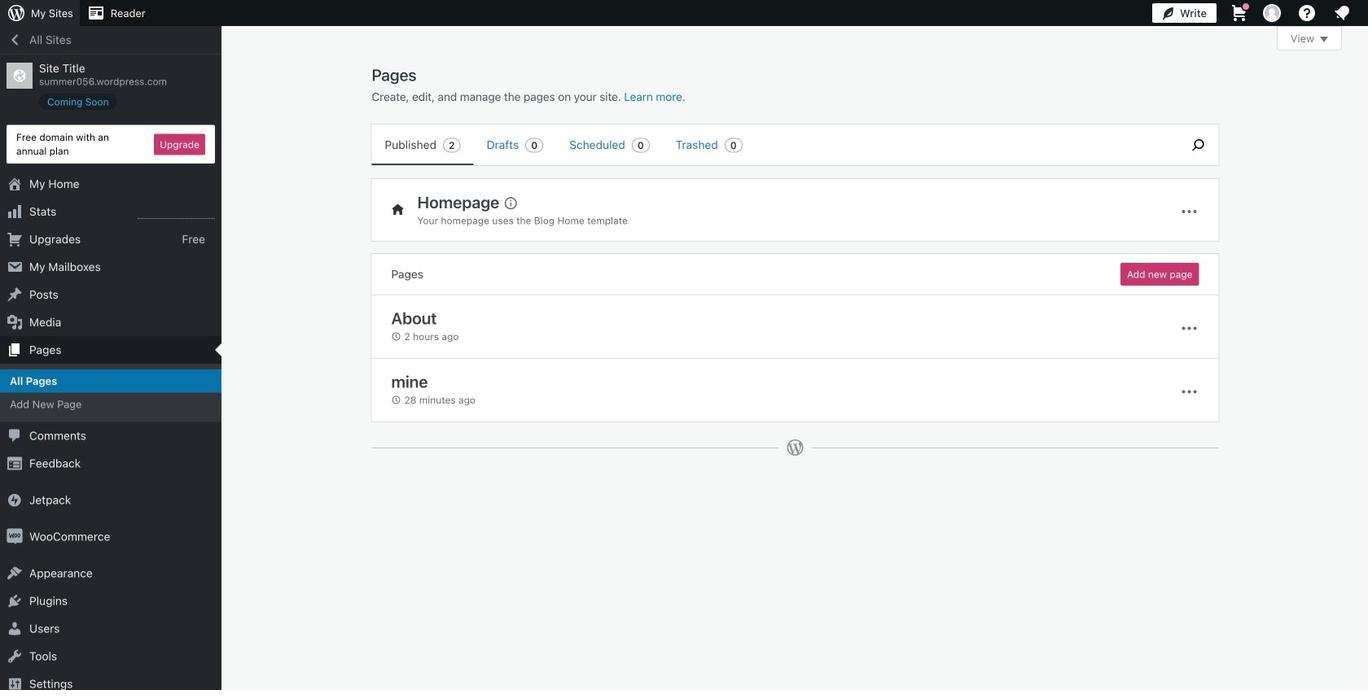 Task type: describe. For each thing, give the bounding box(es) containing it.
my shopping cart image
[[1230, 3, 1250, 23]]

2 toggle menu image from the top
[[1180, 383, 1200, 402]]

1 toggle menu image from the top
[[1180, 319, 1200, 339]]

3 list item from the top
[[1361, 236, 1369, 296]]

1 img image from the top
[[7, 492, 23, 509]]

highest hourly views 0 image
[[138, 209, 215, 219]]

toggle menu image
[[1180, 202, 1200, 222]]

2 list item from the top
[[1361, 160, 1369, 236]]

open search image
[[1178, 135, 1219, 155]]

closed image
[[1321, 37, 1329, 42]]



Task type: locate. For each thing, give the bounding box(es) containing it.
my profile image
[[1264, 4, 1282, 22]]

menu
[[372, 125, 1170, 165]]

more information image
[[503, 195, 518, 210]]

1 vertical spatial toggle menu image
[[1180, 383, 1200, 402]]

1 list item from the top
[[1361, 83, 1369, 160]]

help image
[[1298, 3, 1317, 23]]

img image
[[7, 492, 23, 509], [7, 529, 23, 545]]

0 vertical spatial toggle menu image
[[1180, 319, 1200, 339]]

main content
[[372, 26, 1343, 473]]

0 vertical spatial img image
[[7, 492, 23, 509]]

manage your notifications image
[[1333, 3, 1352, 23]]

1 vertical spatial img image
[[7, 529, 23, 545]]

2 img image from the top
[[7, 529, 23, 545]]

toggle menu image
[[1180, 319, 1200, 339], [1180, 383, 1200, 402]]

list item
[[1361, 83, 1369, 160], [1361, 160, 1369, 236], [1361, 236, 1369, 296]]

None search field
[[1178, 125, 1219, 165]]



